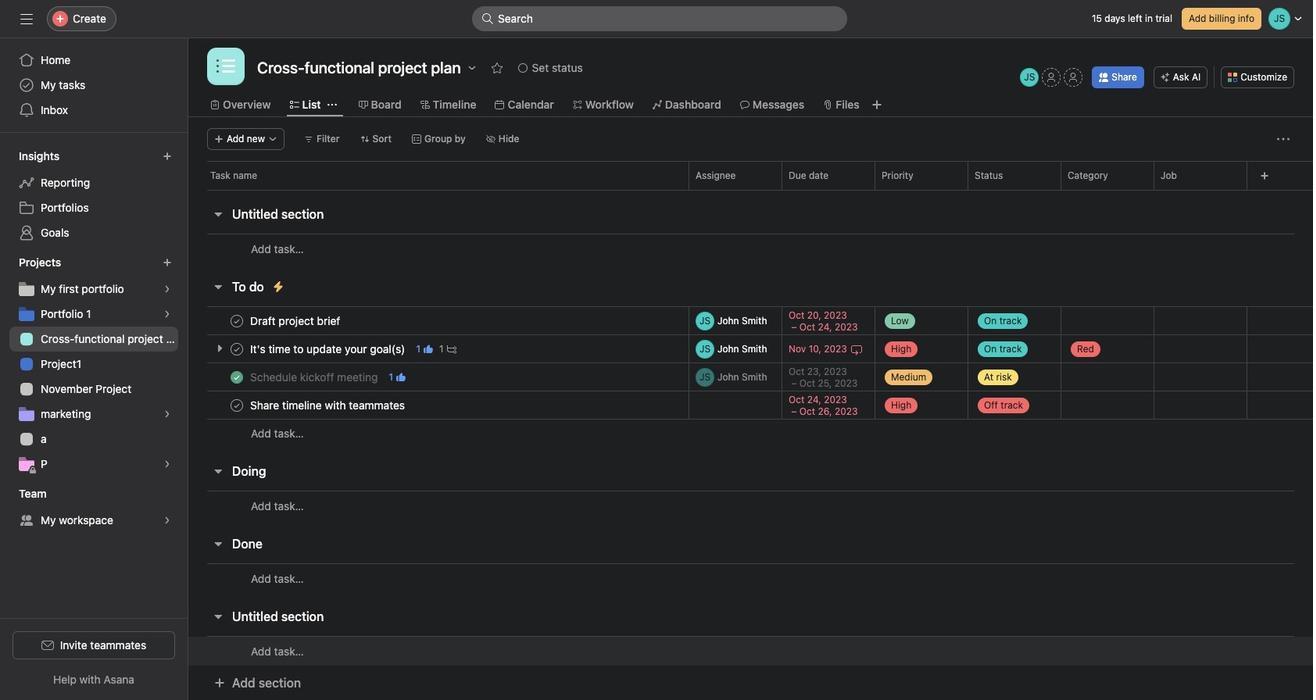 Task type: vqa. For each thing, say whether or not it's contained in the screenshot.
row
yes



Task type: locate. For each thing, give the bounding box(es) containing it.
Mark complete checkbox
[[228, 312, 246, 330], [228, 396, 246, 415]]

1 — text field from the top
[[1155, 335, 1247, 363]]

2 mark complete image from the top
[[228, 396, 246, 415]]

tab actions image
[[327, 100, 337, 109]]

1 task name text field from the top
[[247, 341, 410, 357]]

mark complete image down completed icon
[[228, 396, 246, 415]]

collapse task list for this group image
[[212, 208, 224, 220]]

new project or portfolio image
[[163, 258, 172, 267]]

collapse task list for this group image
[[212, 281, 224, 293], [212, 465, 224, 478], [212, 538, 224, 550], [212, 611, 224, 623]]

completed image
[[228, 368, 246, 387]]

add to starred image
[[491, 62, 503, 74]]

1 vertical spatial task name text field
[[247, 369, 383, 385]]

3 task name text field from the top
[[247, 398, 410, 413]]

0 vertical spatial task name text field
[[247, 341, 410, 357]]

2 task name text field from the top
[[247, 369, 383, 385]]

1 like. you liked this task image inside it's time to update your goal(s) cell
[[424, 344, 433, 354]]

see details, marketing image
[[163, 410, 172, 419]]

task name text field inside schedule kickoff meeting cell
[[247, 369, 383, 385]]

1 mark complete checkbox from the top
[[228, 312, 246, 330]]

mark complete image inside draft project brief 'cell'
[[228, 312, 246, 330]]

row
[[188, 161, 1314, 190], [207, 189, 1314, 191], [188, 234, 1314, 263], [188, 306, 1314, 335], [188, 335, 1314, 364], [188, 363, 1314, 392], [188, 391, 1314, 420], [188, 419, 1314, 448], [188, 491, 1314, 521], [188, 564, 1314, 593], [188, 636, 1314, 666]]

— text field
[[1155, 335, 1247, 363], [1155, 392, 1247, 419]]

1 vertical spatial 1 like. you liked this task image
[[397, 373, 406, 382]]

2 — text field from the top
[[1155, 364, 1247, 391]]

it's time to update your goal(s) cell
[[188, 335, 689, 364]]

list box
[[472, 6, 848, 31]]

0 vertical spatial — text field
[[1155, 335, 1247, 363]]

mark complete checkbox down completed icon
[[228, 396, 246, 415]]

hide sidebar image
[[20, 13, 33, 25]]

mark complete checkbox for "share timeline with teammates" cell
[[228, 396, 246, 415]]

0 vertical spatial mark complete image
[[228, 312, 246, 330]]

0 vertical spatial mark complete checkbox
[[228, 312, 246, 330]]

1 like. you liked this task image down it's time to update your goal(s) cell
[[397, 373, 406, 382]]

2 mark complete checkbox from the top
[[228, 396, 246, 415]]

1 vertical spatial — text field
[[1155, 364, 1247, 391]]

0 horizontal spatial 1 like. you liked this task image
[[397, 373, 406, 382]]

1 like. you liked this task image left 1 subtask image
[[424, 344, 433, 354]]

mark complete checkbox up mark complete icon
[[228, 312, 246, 330]]

mark complete checkbox inside draft project brief 'cell'
[[228, 312, 246, 330]]

mark complete image inside "share timeline with teammates" cell
[[228, 396, 246, 415]]

mark complete image up mark complete icon
[[228, 312, 246, 330]]

1 vertical spatial — text field
[[1155, 392, 1247, 419]]

see details, my workspace image
[[163, 516, 172, 525]]

2 collapse task list for this group image from the top
[[212, 465, 224, 478]]

1 vertical spatial mark complete image
[[228, 396, 246, 415]]

2 vertical spatial task name text field
[[247, 398, 410, 413]]

1 vertical spatial mark complete checkbox
[[228, 396, 246, 415]]

1 mark complete image from the top
[[228, 312, 246, 330]]

4 collapse task list for this group image from the top
[[212, 611, 224, 623]]

— text field
[[1155, 307, 1247, 335], [1155, 364, 1247, 391]]

0 vertical spatial 1 like. you liked this task image
[[424, 344, 433, 354]]

mark complete checkbox inside "share timeline with teammates" cell
[[228, 396, 246, 415]]

— text field for schedule kickoff meeting cell
[[1155, 364, 1247, 391]]

1 horizontal spatial 1 like. you liked this task image
[[424, 344, 433, 354]]

task name text field inside "share timeline with teammates" cell
[[247, 398, 410, 413]]

Task name text field
[[247, 341, 410, 357], [247, 369, 383, 385], [247, 398, 410, 413]]

1 like. you liked this task image
[[424, 344, 433, 354], [397, 373, 406, 382]]

1 — text field from the top
[[1155, 307, 1247, 335]]

0 vertical spatial — text field
[[1155, 307, 1247, 335]]

see details, portfolio 1 image
[[163, 310, 172, 319]]

schedule kickoff meeting cell
[[188, 363, 689, 392]]

draft project brief cell
[[188, 306, 689, 335]]

mark complete image
[[228, 312, 246, 330], [228, 396, 246, 415]]

rules for to do image
[[272, 281, 284, 293]]

Completed checkbox
[[228, 368, 246, 387]]

task name text field inside it's time to update your goal(s) cell
[[247, 341, 410, 357]]



Task type: describe. For each thing, give the bounding box(es) containing it.
add tab image
[[871, 99, 883, 111]]

expand subtask list for the task it's time to update your goal(s) image
[[213, 342, 226, 355]]

— text field for draft project brief 'cell'
[[1155, 307, 1247, 335]]

task name text field for mark complete checkbox within the "share timeline with teammates" cell
[[247, 398, 410, 413]]

list image
[[217, 57, 235, 76]]

see details, p image
[[163, 460, 172, 469]]

more actions image
[[1278, 133, 1290, 145]]

manage project members image
[[1021, 68, 1039, 87]]

new insights image
[[163, 152, 172, 161]]

prominent image
[[482, 13, 494, 25]]

add field image
[[1260, 171, 1270, 181]]

1 like. you liked this task image inside schedule kickoff meeting cell
[[397, 373, 406, 382]]

mark complete image for "share timeline with teammates" cell
[[228, 396, 246, 415]]

task name text field for completed checkbox
[[247, 369, 383, 385]]

Task name text field
[[247, 313, 345, 329]]

mark complete image
[[228, 340, 246, 358]]

see details, my first portfolio image
[[163, 285, 172, 294]]

insights element
[[0, 142, 188, 249]]

projects element
[[0, 249, 188, 480]]

share timeline with teammates cell
[[188, 391, 689, 420]]

teams element
[[0, 480, 188, 536]]

global element
[[0, 38, 188, 132]]

header to do tree grid
[[188, 306, 1314, 448]]

3 collapse task list for this group image from the top
[[212, 538, 224, 550]]

Mark complete checkbox
[[228, 340, 246, 358]]

mark complete checkbox for draft project brief 'cell'
[[228, 312, 246, 330]]

1 collapse task list for this group image from the top
[[212, 281, 224, 293]]

2 — text field from the top
[[1155, 392, 1247, 419]]

header untitled section tree grid
[[188, 636, 1314, 666]]

mark complete image for draft project brief 'cell'
[[228, 312, 246, 330]]

1 subtask image
[[447, 344, 456, 354]]



